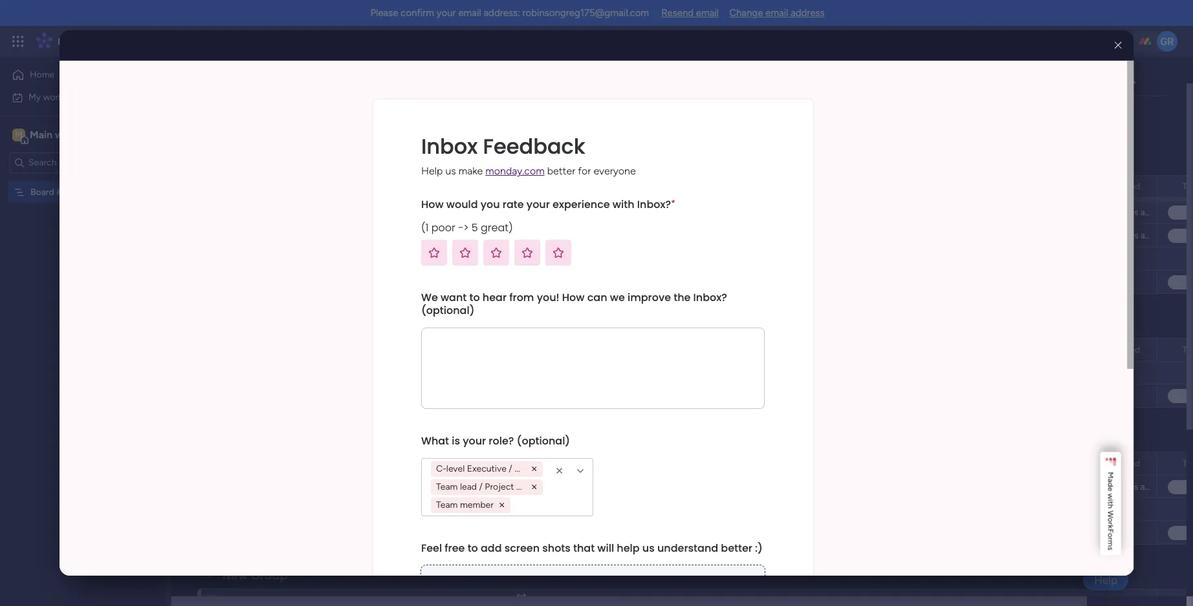 Task type: describe. For each thing, give the bounding box(es) containing it.
Due date field
[[550, 457, 593, 471]]

column information image
[[599, 596, 610, 607]]

2 last updated field from the top
[[1084, 343, 1143, 357]]

help
[[1094, 574, 1117, 587]]

your
[[437, 7, 456, 19]]

1 updated from the top
[[1106, 181, 1140, 192]]

change email address
[[729, 7, 825, 19]]

work for my
[[43, 92, 63, 103]]

person
[[367, 112, 395, 123]]

last updated for second last updated field from the bottom
[[1087, 345, 1140, 356]]

main
[[30, 128, 52, 141]]

group
[[251, 568, 288, 584]]

3 updated from the top
[[1106, 458, 1140, 469]]

59 minutes ago
[[1102, 185, 1159, 195]]

2 v2 expand column image from the top
[[517, 454, 526, 465]]

1 email from the left
[[458, 7, 481, 19]]

select product image
[[12, 35, 25, 48]]

address:
[[484, 7, 520, 19]]

work for monday
[[105, 34, 128, 49]]

new group
[[223, 568, 288, 584]]

New Group field
[[219, 568, 291, 585]]

Notes field
[[737, 343, 768, 357]]

my
[[28, 92, 41, 103]]

3 last updated field from the top
[[1084, 457, 1143, 471]]

column information image
[[1052, 596, 1062, 607]]

person button
[[347, 107, 403, 127]]

help button
[[1083, 570, 1128, 591]]

monday work management
[[58, 34, 201, 49]]

1 6 from the top
[[1102, 208, 1107, 217]]

2 6 from the top
[[1102, 231, 1107, 241]]

resend
[[661, 7, 694, 19]]

medium
[[646, 207, 679, 218]]

1 6 minutes ago from the top
[[1102, 208, 1155, 217]]

nov 23
[[558, 208, 585, 218]]

email for resend email
[[696, 7, 719, 19]]

confirm
[[401, 7, 434, 19]]

home button
[[8, 65, 139, 85]]

1 v2 expand column image from the top
[[517, 177, 526, 188]]

1 image
[[1004, 27, 1016, 41]]

resend email
[[661, 7, 719, 19]]

21
[[576, 231, 585, 241]]

management
[[131, 34, 201, 49]]

change email address link
[[729, 7, 825, 19]]

date
[[572, 458, 590, 469]]



Task type: vqa. For each thing, say whether or not it's contained in the screenshot.
Select multiple items to update column value, edit or move them in one single click.
no



Task type: locate. For each thing, give the bounding box(es) containing it.
home
[[30, 69, 54, 80]]

work inside button
[[43, 92, 63, 103]]

2 updated from the top
[[1106, 345, 1140, 356]]

please confirm your email address: robinsongreg175@gmail.com
[[370, 7, 649, 19]]

option
[[0, 181, 165, 183]]

2 vertical spatial last
[[1087, 458, 1104, 469]]

1 vertical spatial work
[[43, 92, 63, 103]]

0 horizontal spatial email
[[458, 7, 481, 19]]

help image
[[1112, 35, 1125, 48]]

1 vertical spatial nov
[[559, 231, 574, 241]]

work right monday at left top
[[105, 34, 128, 49]]

Last updated field
[[1084, 180, 1143, 194], [1084, 343, 1143, 357], [1084, 457, 1143, 471]]

main workspace
[[30, 128, 106, 141]]

3 email from the left
[[765, 7, 788, 19]]

1 vertical spatial updated
[[1106, 345, 1140, 356]]

nov left 21
[[559, 231, 574, 241]]

0 vertical spatial 6
[[1102, 208, 1107, 217]]

address
[[791, 7, 825, 19]]

1 last updated field from the top
[[1084, 180, 1143, 194]]

greg robinson image
[[1157, 31, 1178, 52]]

board #1 list box
[[0, 179, 165, 378]]

1 last from the top
[[1087, 181, 1104, 192]]

minutes
[[1114, 185, 1143, 195], [1109, 208, 1139, 217], [1109, 231, 1139, 241], [1109, 483, 1139, 492]]

59
[[1102, 185, 1111, 195]]

#1
[[56, 187, 66, 198]]

0 vertical spatial last updated field
[[1084, 180, 1143, 194]]

robinsongreg175@gmail.com
[[522, 7, 649, 19]]

resend email link
[[661, 7, 719, 19]]

email right 'your'
[[458, 7, 481, 19]]

23
[[576, 208, 585, 218]]

nov 21
[[559, 231, 585, 241]]

2 6 minutes ago from the top
[[1102, 231, 1155, 241]]

workspace image
[[12, 128, 25, 142]]

0 vertical spatial v2 expand column image
[[517, 177, 526, 188]]

2 vertical spatial last updated
[[1087, 458, 1140, 469]]

owner
[[471, 458, 498, 469]]

2 vertical spatial updated
[[1106, 458, 1140, 469]]

0 vertical spatial updated
[[1106, 181, 1140, 192]]

6 minutes ago
[[1102, 208, 1155, 217], [1102, 231, 1155, 241], [1102, 483, 1155, 492]]

change
[[729, 7, 763, 19]]

2 last from the top
[[1087, 345, 1104, 356]]

email right "change"
[[765, 7, 788, 19]]

3 6 from the top
[[1102, 483, 1107, 492]]

3 v2 expand column image from the top
[[517, 591, 526, 602]]

0 vertical spatial last
[[1087, 181, 1104, 192]]

0 vertical spatial work
[[105, 34, 128, 49]]

last updated for 3rd last updated field from the top of the page
[[1087, 458, 1140, 469]]

1 last updated from the top
[[1087, 181, 1140, 192]]

email for change email address
[[765, 7, 788, 19]]

0 horizontal spatial work
[[43, 92, 63, 103]]

2 email from the left
[[696, 7, 719, 19]]

1 vertical spatial 6 minutes ago
[[1102, 231, 1155, 241]]

1 horizontal spatial email
[[696, 7, 719, 19]]

please
[[370, 7, 398, 19]]

nov for nov 21
[[559, 231, 574, 241]]

nov left 23 in the top left of the page
[[558, 208, 574, 218]]

work
[[105, 34, 128, 49], [43, 92, 63, 103]]

1 vertical spatial last updated field
[[1084, 343, 1143, 357]]

notes
[[740, 345, 765, 356]]

email right the "resend" at the top right of page
[[696, 7, 719, 19]]

3 last updated from the top
[[1087, 458, 1140, 469]]

board #1
[[30, 187, 66, 198]]

board
[[30, 187, 54, 198]]

1 vertical spatial v2 expand column image
[[517, 454, 526, 465]]

last
[[1087, 181, 1104, 192], [1087, 345, 1104, 356], [1087, 458, 1104, 469]]

due date
[[553, 458, 590, 469]]

0 vertical spatial nov
[[558, 208, 574, 218]]

Search in workspace field
[[27, 155, 108, 170]]

2 horizontal spatial email
[[765, 7, 788, 19]]

3 6 minutes ago from the top
[[1102, 483, 1155, 492]]

2 vertical spatial last updated field
[[1084, 457, 1143, 471]]

m
[[15, 129, 23, 140]]

Owner field
[[467, 457, 501, 471]]

last updated
[[1087, 181, 1140, 192], [1087, 345, 1140, 356], [1087, 458, 1140, 469]]

v2 overdue deadline image
[[531, 230, 542, 242]]

work right my
[[43, 92, 63, 103]]

my work button
[[8, 87, 139, 108]]

2 vertical spatial v2 expand column image
[[517, 591, 526, 602]]

last updated for 3rd last updated field from the bottom
[[1087, 181, 1140, 192]]

2 vertical spatial 6 minutes ago
[[1102, 483, 1155, 492]]

monday
[[58, 34, 102, 49]]

nov for nov 23
[[558, 208, 574, 218]]

3 last from the top
[[1087, 458, 1104, 469]]

2 last updated from the top
[[1087, 345, 1140, 356]]

1 vertical spatial last updated
[[1087, 345, 1140, 356]]

1 vertical spatial 6
[[1102, 231, 1107, 241]]

new
[[223, 568, 248, 584]]

updated
[[1106, 181, 1140, 192], [1106, 345, 1140, 356], [1106, 458, 1140, 469]]

None field
[[1179, 180, 1193, 194], [1179, 343, 1193, 357], [1179, 457, 1193, 471], [467, 594, 501, 607], [550, 594, 593, 607], [645, 594, 680, 607], [737, 594, 768, 607], [825, 594, 861, 607], [922, 594, 946, 607], [1004, 594, 1045, 607], [1084, 594, 1143, 607], [1179, 594, 1193, 607], [1179, 180, 1193, 194], [1179, 343, 1193, 357], [1179, 457, 1193, 471], [467, 594, 501, 607], [550, 594, 593, 607], [645, 594, 680, 607], [737, 594, 768, 607], [825, 594, 861, 607], [922, 594, 946, 607], [1004, 594, 1045, 607], [1084, 594, 1143, 607], [1179, 594, 1193, 607]]

workspace selection element
[[12, 127, 108, 144]]

1 horizontal spatial work
[[105, 34, 128, 49]]

ago
[[1145, 185, 1159, 195], [1141, 208, 1155, 217], [1141, 231, 1155, 241], [1141, 483, 1155, 492]]

high
[[653, 184, 672, 195]]

6
[[1102, 208, 1107, 217], [1102, 231, 1107, 241], [1102, 483, 1107, 492]]

email
[[458, 7, 481, 19], [696, 7, 719, 19], [765, 7, 788, 19]]

1 vertical spatial last
[[1087, 345, 1104, 356]]

workspace
[[55, 128, 106, 141]]

v2 expand column image
[[517, 177, 526, 188], [517, 454, 526, 465], [517, 591, 526, 602]]

nov
[[558, 208, 574, 218], [559, 231, 574, 241]]

my work
[[28, 92, 63, 103]]

0 vertical spatial 6 minutes ago
[[1102, 208, 1155, 217]]

due
[[553, 458, 570, 469]]

2 vertical spatial 6
[[1102, 483, 1107, 492]]

0 vertical spatial last updated
[[1087, 181, 1140, 192]]



